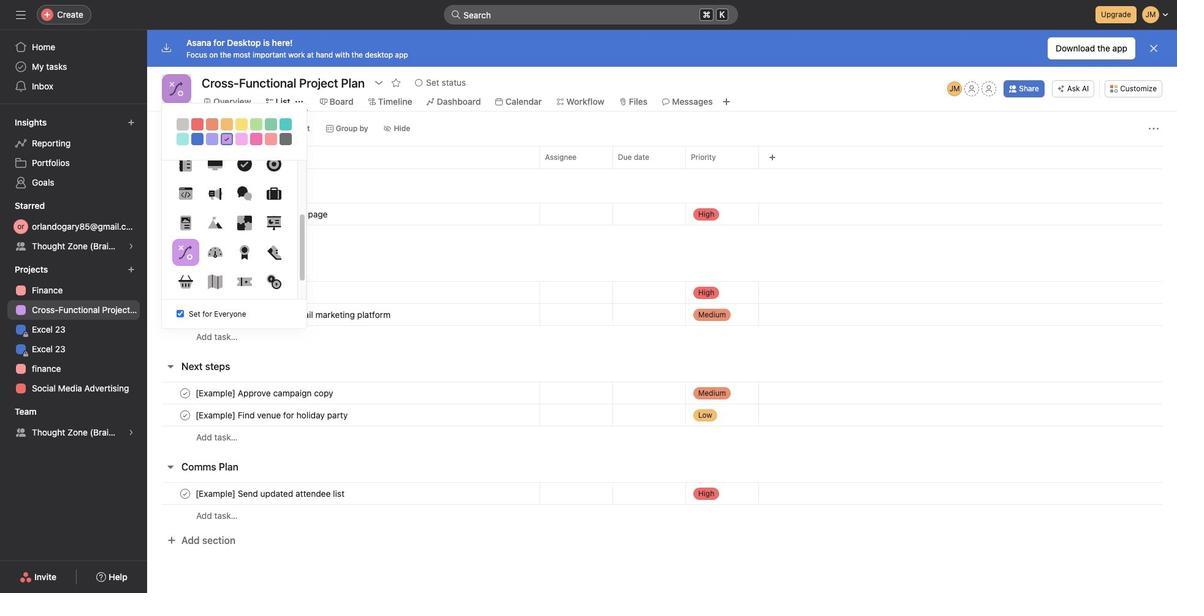 Task type: locate. For each thing, give the bounding box(es) containing it.
None text field
[[199, 72, 368, 94]]

None checkbox
[[177, 310, 184, 318]]

2 see details, thought zone (brainstorm space) image from the top
[[128, 429, 135, 436]]

teams element
[[0, 401, 147, 445]]

task name text field inside '[example] finalize budget' cell
[[193, 287, 302, 299]]

[example] send updated attendee list cell
[[147, 482, 539, 505]]

shopping basket image
[[178, 275, 193, 289]]

Task name text field
[[193, 309, 394, 321], [193, 488, 348, 500]]

mark complete image inside [example] approve campaign copy cell
[[178, 386, 192, 401]]

starred element
[[0, 195, 147, 259]]

3 task name text field from the top
[[193, 387, 337, 399]]

2 mark complete image from the top
[[178, 285, 192, 300]]

line_and_symbols image
[[169, 82, 184, 96]]

header next steps tree grid
[[147, 382, 1177, 449]]

3 mark complete checkbox from the top
[[178, 307, 192, 322]]

more actions image
[[1149, 124, 1159, 134]]

ticket image
[[237, 275, 252, 289]]

Mark complete checkbox
[[178, 207, 192, 222], [178, 285, 192, 300], [178, 307, 192, 322], [178, 386, 192, 401], [178, 408, 192, 423], [178, 486, 192, 501]]

task name text field inside [example] evaluate new email marketing platform cell
[[193, 309, 394, 321]]

new insights image
[[128, 119, 135, 126]]

add field image
[[769, 154, 776, 161]]

5 mark complete checkbox from the top
[[178, 408, 192, 423]]

insights element
[[0, 112, 147, 195]]

0 vertical spatial see details, thought zone (brainstorm space) image
[[128, 243, 135, 250]]

6 mark complete checkbox from the top
[[178, 486, 192, 501]]

[example] finalize budget cell
[[147, 281, 539, 304]]

None field
[[444, 5, 738, 25]]

Task name text field
[[193, 208, 331, 220], [193, 287, 302, 299], [193, 387, 337, 399], [193, 409, 351, 421]]

1 task name text field from the top
[[193, 208, 331, 220]]

3 mark complete image from the top
[[178, 307, 192, 322]]

hide sidebar image
[[16, 10, 26, 20]]

mark complete checkbox inside [example] evaluate new email marketing platform cell
[[178, 307, 192, 322]]

mark complete image inside [example] redesign landing page cell
[[178, 207, 192, 222]]

collapse task list for this group image for header comms plan tree grid at the bottom
[[166, 462, 175, 472]]

task name text field inside [example] redesign landing page cell
[[193, 208, 331, 220]]

1 vertical spatial task name text field
[[193, 488, 348, 500]]

collapse task list for this group image
[[166, 362, 175, 371], [166, 462, 175, 472]]

header comms plan tree grid
[[147, 482, 1177, 527]]

header planning tree grid
[[147, 203, 1177, 248]]

task name text field for header planning tree grid
[[193, 208, 331, 220]]

row
[[147, 146, 1177, 169], [162, 168, 1162, 169], [147, 203, 1177, 226], [147, 225, 1177, 248], [147, 281, 1177, 304], [147, 303, 1177, 326], [147, 326, 1177, 348], [147, 382, 1177, 405], [147, 404, 1177, 427], [147, 426, 1177, 449], [147, 482, 1177, 505], [147, 505, 1177, 527]]

mark complete checkbox for task name text field within [example] evaluate new email marketing platform cell
[[178, 307, 192, 322]]

1 mark complete checkbox from the top
[[178, 207, 192, 222]]

mark complete checkbox for task name text field inside [example] send updated attendee list cell
[[178, 486, 192, 501]]

map image
[[208, 275, 222, 289]]

coins image
[[266, 275, 281, 289]]

mark complete image
[[178, 207, 192, 222], [178, 285, 192, 300], [178, 307, 192, 322], [178, 386, 192, 401], [178, 486, 192, 501]]

0 vertical spatial collapse task list for this group image
[[166, 362, 175, 371]]

1 mark complete image from the top
[[178, 207, 192, 222]]

4 mark complete checkbox from the top
[[178, 386, 192, 401]]

mark complete checkbox inside the [example] find venue for holiday party cell
[[178, 408, 192, 423]]

1 collapse task list for this group image from the top
[[166, 362, 175, 371]]

mark complete image inside [example] evaluate new email marketing platform cell
[[178, 307, 192, 322]]

1 vertical spatial see details, thought zone (brainstorm space) image
[[128, 429, 135, 436]]

task name text field for [example] evaluate new email marketing platform cell
[[193, 309, 394, 321]]

0 vertical spatial task name text field
[[193, 309, 394, 321]]

projects element
[[0, 259, 147, 401]]

4 task name text field from the top
[[193, 409, 351, 421]]

see details, thought zone (brainstorm space) image
[[128, 243, 135, 250], [128, 429, 135, 436]]

mark complete checkbox inside '[example] finalize budget' cell
[[178, 285, 192, 300]]

task name text field for header next steps tree grid
[[193, 387, 337, 399]]

task name text field for [example] send updated attendee list cell on the bottom of the page
[[193, 488, 348, 500]]

line and symbols image
[[178, 245, 193, 260]]

manage project members image
[[947, 82, 962, 96]]

mark complete image for task name text field within [example] evaluate new email marketing platform cell
[[178, 307, 192, 322]]

task name text field inside [example] send updated attendee list cell
[[193, 488, 348, 500]]

2 task name text field from the top
[[193, 488, 348, 500]]

1 task name text field from the top
[[193, 309, 394, 321]]

[example] evaluate new email marketing platform cell
[[147, 303, 539, 326]]

mark complete checkbox inside [example] redesign landing page cell
[[178, 207, 192, 222]]

mark complete checkbox for task name text box within the [example] approve campaign copy cell
[[178, 386, 192, 401]]

mark complete image inside [example] send updated attendee list cell
[[178, 486, 192, 501]]

mark complete checkbox inside [example] send updated attendee list cell
[[178, 486, 192, 501]]

[example] redesign landing page cell
[[147, 203, 539, 226]]

4 mark complete image from the top
[[178, 386, 192, 401]]

1 see details, thought zone (brainstorm space) image from the top
[[128, 243, 135, 250]]

2 mark complete checkbox from the top
[[178, 285, 192, 300]]

5 mark complete image from the top
[[178, 486, 192, 501]]

2 collapse task list for this group image from the top
[[166, 462, 175, 472]]

mark complete checkbox inside [example] approve campaign copy cell
[[178, 386, 192, 401]]

task name text field inside [example] approve campaign copy cell
[[193, 387, 337, 399]]

mark complete image inside '[example] finalize budget' cell
[[178, 285, 192, 300]]

collapse task list for this group image for header next steps tree grid
[[166, 362, 175, 371]]

new project or portfolio image
[[128, 266, 135, 273]]

1 vertical spatial collapse task list for this group image
[[166, 462, 175, 472]]

2 task name text field from the top
[[193, 287, 302, 299]]

chat bubbles image
[[237, 186, 252, 201]]



Task type: vqa. For each thing, say whether or not it's contained in the screenshot.
Managers at the left of page
no



Task type: describe. For each thing, give the bounding box(es) containing it.
mark complete image for task name text box within '[example] finalize budget' cell
[[178, 285, 192, 300]]

see details, thought zone (brainstorm space) image inside starred element
[[128, 243, 135, 250]]

[example] approve campaign copy cell
[[147, 382, 539, 405]]

mark complete image for task name text box within [example] redesign landing page cell
[[178, 207, 192, 222]]

target image
[[266, 157, 281, 172]]

Search tasks, projects, and more text field
[[444, 5, 738, 25]]

mark complete checkbox for task name text box within '[example] finalize budget' cell
[[178, 285, 192, 300]]

show options image
[[374, 78, 384, 88]]

page layout image
[[178, 216, 193, 230]]

global element
[[0, 30, 147, 104]]

task name text field inside the [example] find venue for holiday party cell
[[193, 409, 351, 421]]

add tab image
[[721, 97, 731, 107]]

dismiss image
[[1149, 44, 1159, 53]]

mark complete image for task name text box within the [example] approve campaign copy cell
[[178, 386, 192, 401]]

shoe image
[[266, 245, 281, 260]]

presentation image
[[266, 216, 281, 230]]

mountain flag image
[[208, 216, 222, 230]]

see details, thought zone (brainstorm space) image inside the teams element
[[128, 429, 135, 436]]

ribbon image
[[237, 245, 252, 260]]

header milestones tree grid
[[147, 281, 1177, 348]]

briefcase image
[[266, 186, 281, 201]]

check image
[[237, 157, 252, 172]]

task name text field for header milestones tree grid
[[193, 287, 302, 299]]

speed dial image
[[208, 245, 222, 260]]

notebook image
[[178, 157, 193, 172]]

puzzle image
[[237, 216, 252, 230]]

mark complete image
[[178, 408, 192, 423]]

mark complete image for task name text field inside [example] send updated attendee list cell
[[178, 486, 192, 501]]

mark complete checkbox for task name text box within [example] redesign landing page cell
[[178, 207, 192, 222]]

prominent image
[[451, 10, 461, 20]]

tab actions image
[[295, 98, 303, 105]]

collapse task list for this group image
[[166, 261, 175, 271]]

megaphone image
[[208, 186, 222, 201]]

html image
[[178, 186, 193, 201]]

[example] find venue for holiday party cell
[[147, 404, 539, 427]]

computer image
[[208, 157, 222, 172]]

mark complete checkbox for task name text box within the [example] find venue for holiday party cell
[[178, 408, 192, 423]]

add to starred image
[[391, 78, 401, 88]]



